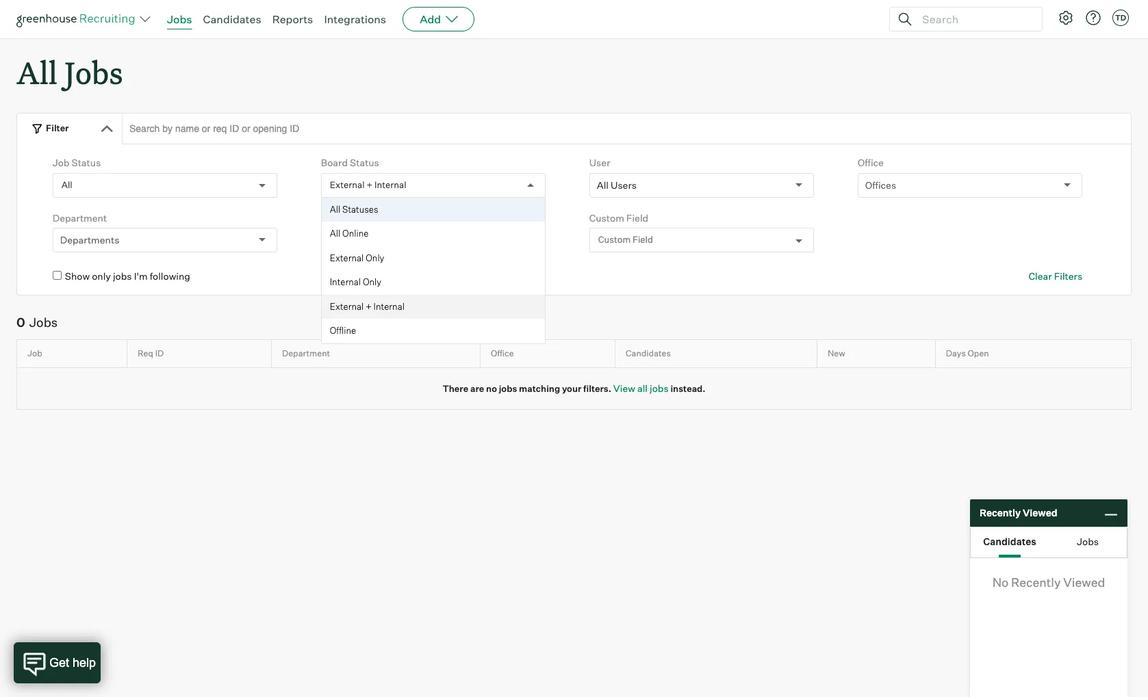 Task type: describe. For each thing, give the bounding box(es) containing it.
jobs link
[[167, 12, 192, 26]]

Search by name or req ID or opening ID text field
[[122, 113, 1132, 145]]

offices
[[865, 179, 896, 191]]

your
[[562, 383, 581, 394]]

reports link
[[272, 12, 313, 26]]

2 external + internal from the top
[[330, 301, 405, 312]]

candidates link
[[203, 12, 261, 26]]

users
[[611, 179, 637, 191]]

show only template jobs
[[333, 271, 442, 282]]

instead.
[[670, 383, 706, 394]]

Show only template jobs checkbox
[[321, 271, 330, 280]]

job for job
[[27, 349, 42, 359]]

only for external only
[[366, 252, 384, 263]]

0 vertical spatial custom field
[[589, 212, 648, 224]]

0 vertical spatial internal
[[374, 179, 406, 190]]

2 external from the top
[[330, 252, 364, 263]]

all for all statuses
[[330, 204, 340, 215]]

2 vertical spatial internal
[[374, 301, 405, 312]]

1 external from the top
[[330, 179, 365, 190]]

2 horizontal spatial candidates
[[983, 536, 1036, 547]]

integrations
[[324, 12, 386, 26]]

req
[[138, 349, 153, 359]]

3 external from the top
[[330, 301, 364, 312]]

all online
[[330, 228, 369, 239]]

1 vertical spatial recently
[[1011, 575, 1061, 590]]

0 vertical spatial viewed
[[1023, 507, 1057, 519]]

following
[[150, 271, 190, 282]]

only for internal only
[[363, 277, 381, 288]]

td button
[[1110, 7, 1132, 29]]

0 vertical spatial field
[[626, 212, 648, 224]]

online
[[342, 228, 369, 239]]

filter
[[46, 123, 69, 134]]

reports
[[272, 12, 313, 26]]

view
[[613, 382, 635, 394]]

show for show only template jobs
[[333, 271, 358, 282]]

recently viewed
[[980, 507, 1057, 519]]

all statuses
[[330, 204, 378, 215]]

jobs right 0 on the left top of the page
[[29, 315, 58, 330]]

1 vertical spatial office
[[491, 349, 514, 359]]

0 vertical spatial recently
[[980, 507, 1021, 519]]

internal only
[[330, 277, 381, 288]]

add
[[420, 12, 441, 26]]

jobs left "candidates" link
[[167, 12, 192, 26]]

job for job status
[[53, 157, 69, 169]]

new
[[828, 349, 845, 359]]

req id
[[138, 349, 164, 359]]

days
[[946, 349, 966, 359]]

offline
[[330, 325, 356, 336]]

1 vertical spatial candidates
[[626, 349, 671, 359]]

1 vertical spatial custom field
[[598, 234, 653, 245]]

jobs right 'all'
[[650, 382, 669, 394]]

1 vertical spatial field
[[633, 234, 653, 245]]



Task type: locate. For each thing, give the bounding box(es) containing it.
all for all users
[[597, 179, 609, 191]]

1 vertical spatial +
[[366, 301, 372, 312]]

jobs left i'm
[[113, 271, 132, 282]]

td button
[[1112, 10, 1129, 26]]

jobs right the template
[[423, 271, 442, 282]]

candidates down recently viewed
[[983, 536, 1036, 547]]

custom field down users
[[598, 234, 653, 245]]

no recently viewed
[[992, 575, 1105, 590]]

tab list containing candidates
[[971, 528, 1127, 558]]

external
[[330, 179, 365, 190], [330, 252, 364, 263], [330, 301, 364, 312]]

all jobs
[[16, 52, 123, 92]]

external + internal
[[330, 179, 406, 190], [330, 301, 405, 312]]

0 horizontal spatial job
[[27, 349, 42, 359]]

there
[[442, 383, 468, 394]]

td
[[1115, 13, 1126, 23]]

all down job status
[[61, 179, 72, 190]]

user
[[589, 157, 610, 169]]

all users
[[597, 179, 637, 191]]

add button
[[403, 7, 475, 31]]

0 vertical spatial job
[[53, 157, 69, 169]]

configure image
[[1058, 10, 1074, 26]]

external + internal up statuses
[[330, 179, 406, 190]]

Search text field
[[919, 9, 1030, 29]]

show
[[65, 271, 90, 282], [333, 271, 358, 282]]

clear
[[1029, 271, 1052, 282]]

external only
[[330, 252, 384, 263]]

0 vertical spatial +
[[367, 179, 372, 190]]

all left statuses
[[330, 204, 340, 215]]

only
[[92, 271, 111, 282], [360, 271, 379, 282]]

id
[[155, 349, 164, 359]]

candidates
[[203, 12, 261, 26], [626, 349, 671, 359], [983, 536, 1036, 547]]

job down the filter
[[53, 157, 69, 169]]

no
[[486, 383, 497, 394]]

days open
[[946, 349, 989, 359]]

0 vertical spatial office
[[858, 157, 884, 169]]

2 vertical spatial external
[[330, 301, 364, 312]]

external + internal down internal only
[[330, 301, 405, 312]]

board status
[[321, 157, 379, 169]]

internal down show only template jobs
[[374, 301, 405, 312]]

0 horizontal spatial viewed
[[1023, 507, 1057, 519]]

internal down external only
[[330, 277, 361, 288]]

filters.
[[583, 383, 611, 394]]

office up no
[[491, 349, 514, 359]]

1 show from the left
[[65, 271, 90, 282]]

only down departments
[[92, 271, 111, 282]]

jobs
[[167, 12, 192, 26], [64, 52, 123, 92], [29, 315, 58, 330], [1077, 536, 1099, 547]]

2 show from the left
[[333, 271, 358, 282]]

0 horizontal spatial status
[[72, 157, 101, 169]]

no
[[992, 575, 1009, 590]]

tab list
[[971, 528, 1127, 558]]

external up the offline
[[330, 301, 364, 312]]

only down external only
[[360, 271, 379, 282]]

0 vertical spatial external + internal
[[330, 179, 406, 190]]

1 vertical spatial job
[[27, 349, 42, 359]]

custom field down all users at the top right of the page
[[589, 212, 648, 224]]

1 vertical spatial external
[[330, 252, 364, 263]]

open
[[968, 349, 989, 359]]

only for template
[[360, 271, 379, 282]]

integrations link
[[324, 12, 386, 26]]

1 horizontal spatial status
[[350, 157, 379, 169]]

1 only from the left
[[92, 271, 111, 282]]

all left users
[[597, 179, 609, 191]]

0 horizontal spatial office
[[491, 349, 514, 359]]

i'm
[[134, 271, 148, 282]]

custom
[[589, 212, 624, 224], [598, 234, 631, 245]]

show for show only jobs i'm following
[[65, 271, 90, 282]]

0 vertical spatial candidates
[[203, 12, 261, 26]]

all for all
[[61, 179, 72, 190]]

job
[[53, 157, 69, 169], [27, 349, 42, 359]]

+
[[367, 179, 372, 190], [366, 301, 372, 312]]

greenhouse recruiting image
[[16, 11, 140, 27]]

department down the offline
[[282, 349, 330, 359]]

1 status from the left
[[72, 157, 101, 169]]

jobs down greenhouse recruiting image
[[64, 52, 123, 92]]

job down 0 jobs
[[27, 349, 42, 359]]

+ down internal only
[[366, 301, 372, 312]]

viewed
[[1023, 507, 1057, 519], [1063, 575, 1105, 590]]

show right show only template jobs 'option'
[[333, 271, 358, 282]]

show only jobs i'm following
[[65, 271, 190, 282]]

jobs right no
[[499, 383, 517, 394]]

custom field
[[589, 212, 648, 224], [598, 234, 653, 245]]

clear filters link
[[1029, 270, 1082, 283]]

2 only from the left
[[360, 271, 379, 282]]

1 horizontal spatial only
[[360, 271, 379, 282]]

only up show only template jobs
[[366, 252, 384, 263]]

0 vertical spatial custom
[[589, 212, 624, 224]]

matching
[[519, 383, 560, 394]]

recently
[[980, 507, 1021, 519], [1011, 575, 1061, 590]]

2 status from the left
[[350, 157, 379, 169]]

0 vertical spatial department
[[53, 212, 107, 224]]

jobs
[[113, 271, 132, 282], [423, 271, 442, 282], [650, 382, 669, 394], [499, 383, 517, 394]]

there are no jobs matching your filters. view all jobs instead.
[[442, 382, 706, 394]]

office
[[858, 157, 884, 169], [491, 349, 514, 359]]

clear filters
[[1029, 271, 1082, 282]]

candidates right jobs link
[[203, 12, 261, 26]]

office up offices
[[858, 157, 884, 169]]

2 vertical spatial candidates
[[983, 536, 1036, 547]]

0 vertical spatial only
[[366, 252, 384, 263]]

0
[[16, 315, 25, 330]]

filters
[[1054, 271, 1082, 282]]

1 horizontal spatial viewed
[[1063, 575, 1105, 590]]

status
[[72, 157, 101, 169], [350, 157, 379, 169]]

jobs inside there are no jobs matching your filters. view all jobs instead.
[[499, 383, 517, 394]]

field
[[626, 212, 648, 224], [633, 234, 653, 245]]

1 vertical spatial external + internal
[[330, 301, 405, 312]]

all down role
[[330, 228, 340, 239]]

show right show only jobs i'm following "checkbox"
[[65, 271, 90, 282]]

0 horizontal spatial department
[[53, 212, 107, 224]]

statuses
[[342, 204, 378, 215]]

departments
[[60, 234, 119, 246]]

external down board status
[[330, 179, 365, 190]]

view all jobs link
[[613, 382, 669, 394]]

1 external + internal from the top
[[330, 179, 406, 190]]

1 vertical spatial viewed
[[1063, 575, 1105, 590]]

only
[[366, 252, 384, 263], [363, 277, 381, 288]]

all for all jobs
[[16, 52, 57, 92]]

1 horizontal spatial department
[[282, 349, 330, 359]]

Show only jobs I'm following checkbox
[[53, 271, 61, 280]]

0 horizontal spatial only
[[92, 271, 111, 282]]

1 vertical spatial custom
[[598, 234, 631, 245]]

1 vertical spatial internal
[[330, 277, 361, 288]]

+ up statuses
[[367, 179, 372, 190]]

job status
[[53, 157, 101, 169]]

all users option
[[597, 179, 637, 191]]

jobs up the no recently viewed
[[1077, 536, 1099, 547]]

all for all online
[[330, 228, 340, 239]]

board
[[321, 157, 348, 169]]

are
[[470, 383, 484, 394]]

0 vertical spatial external
[[330, 179, 365, 190]]

external down all online
[[330, 252, 364, 263]]

department up departments
[[53, 212, 107, 224]]

0 horizontal spatial candidates
[[203, 12, 261, 26]]

all up the filter
[[16, 52, 57, 92]]

0 jobs
[[16, 315, 58, 330]]

1 horizontal spatial candidates
[[626, 349, 671, 359]]

status for board status
[[350, 157, 379, 169]]

all
[[16, 52, 57, 92], [597, 179, 609, 191], [61, 179, 72, 190], [330, 204, 340, 215], [330, 228, 340, 239]]

internal
[[374, 179, 406, 190], [330, 277, 361, 288], [374, 301, 405, 312]]

1 horizontal spatial show
[[333, 271, 358, 282]]

internal up statuses
[[374, 179, 406, 190]]

1 vertical spatial only
[[363, 277, 381, 288]]

template
[[381, 271, 421, 282]]

all
[[637, 382, 648, 394]]

only for jobs
[[92, 271, 111, 282]]

1 horizontal spatial office
[[858, 157, 884, 169]]

role
[[321, 212, 341, 224]]

0 horizontal spatial show
[[65, 271, 90, 282]]

only down external only
[[363, 277, 381, 288]]

1 horizontal spatial job
[[53, 157, 69, 169]]

status for job status
[[72, 157, 101, 169]]

candidates up 'all'
[[626, 349, 671, 359]]

department
[[53, 212, 107, 224], [282, 349, 330, 359]]

1 vertical spatial department
[[282, 349, 330, 359]]



Task type: vqa. For each thing, say whether or not it's contained in the screenshot.
the attract
no



